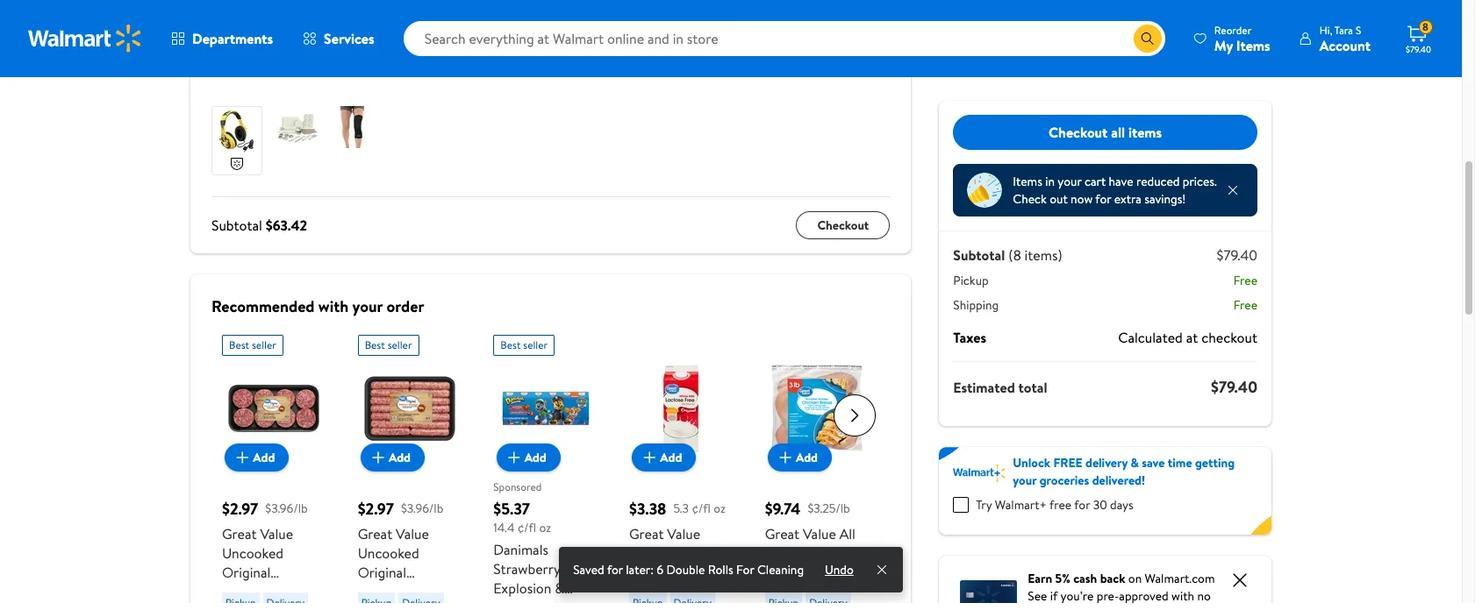 Task type: vqa. For each thing, say whether or not it's contained in the screenshot.


Task type: locate. For each thing, give the bounding box(es) containing it.
0 vertical spatial &
[[1131, 455, 1139, 472]]

2 add to cart image from the left
[[639, 448, 660, 469]]

1 horizontal spatial &
[[1131, 455, 1139, 472]]

3 items
[[212, 59, 261, 81]]

3 best seller from the left
[[501, 338, 548, 353]]

add to cart image inside $5.37 group
[[504, 448, 525, 469]]

for right now
[[1096, 190, 1112, 208]]

1 horizontal spatial uncooked
[[358, 544, 419, 564]]

2 best seller from the left
[[365, 338, 412, 353]]

original inside $2.97 $3.96/lb great value uncooked original breakfast pork sausage pat
[[222, 564, 271, 583]]

banner
[[939, 448, 1272, 535]]

1 vertical spatial free
[[1234, 297, 1258, 314]]

0 horizontal spatial $2.97 group
[[222, 328, 326, 604]]

undo
[[825, 562, 854, 579]]

1 horizontal spatial items
[[1129, 123, 1162, 142]]

your right with
[[352, 296, 383, 318]]

banner containing unlock free delivery & save time getting your groceries delivered!
[[939, 448, 1272, 535]]

$79.40 for estimated total
[[1211, 377, 1258, 398]]

1 horizontal spatial $2.97 group
[[358, 328, 462, 604]]

2 add button from the left
[[361, 444, 425, 472]]

1 original from the left
[[222, 564, 271, 583]]

1 $3.96/lb from the left
[[265, 500, 308, 518]]

0 horizontal spatial items
[[224, 59, 261, 81]]

add inside $5.37 group
[[525, 449, 547, 467]]

uncooked for great value uncooked original breakfast pork sausage link
[[358, 544, 419, 564]]

add to cart image inside $2.97 group
[[368, 448, 389, 469]]

1 horizontal spatial best
[[365, 338, 385, 353]]

best
[[229, 338, 249, 353], [365, 338, 385, 353], [501, 338, 521, 353]]

1 pork from the left
[[283, 583, 311, 602]]

items inside items in your cart have reduced prices. check out now for extra savings!
[[1013, 173, 1043, 190]]

great inside $2.97 $3.96/lb great value uncooked original breakfast pork sausage link
[[358, 525, 393, 544]]

have
[[1109, 173, 1134, 190]]

1 horizontal spatial subtotal
[[954, 246, 1005, 265]]

1 uncooked from the left
[[222, 544, 284, 564]]

4 great from the left
[[765, 525, 800, 544]]

3 add button from the left
[[496, 444, 561, 472]]

add to cart image inside $2.97 group
[[232, 448, 253, 469]]

add button for great value uncooked original breakfast pork sausage pat
[[225, 444, 289, 472]]

1 horizontal spatial your
[[1013, 472, 1037, 490]]

$3.96/lb
[[265, 500, 308, 518], [401, 500, 444, 518]]

checkout inside button
[[1049, 123, 1108, 142]]

hi, tara s account
[[1320, 22, 1371, 55]]

sausage inside $2.97 $3.96/lb great value uncooked original breakfast pork sausage pat
[[222, 602, 271, 604]]

2 horizontal spatial your
[[1058, 173, 1082, 190]]

0 horizontal spatial add to cart image
[[232, 448, 253, 469]]

4 add from the left
[[660, 449, 682, 467]]

1 $2.97 group from the left
[[222, 328, 326, 604]]

pork inside $2.97 $3.96/lb great value uncooked original breakfast pork sausage pat
[[283, 583, 311, 602]]

1 add to cart image from the left
[[368, 448, 389, 469]]

$79.40 down checkout
[[1211, 377, 1258, 398]]

your for order
[[352, 296, 383, 318]]

5 add button from the left
[[768, 444, 832, 472]]

1 horizontal spatial sausage
[[358, 602, 407, 604]]

1 horizontal spatial for
[[1075, 497, 1090, 514]]

1 best from the left
[[229, 338, 249, 353]]

items left in
[[1013, 173, 1043, 190]]

0 vertical spatial items
[[1237, 36, 1271, 55]]

martha stewart everyday 20-piece bakeware combo set with addon services image
[[276, 106, 319, 148]]

saved for later: 6 double rolls for cleaning
[[573, 562, 804, 579]]

earn 5% cash back on walmart.com
[[1028, 571, 1215, 588]]

2 horizontal spatial for
[[1096, 190, 1112, 208]]

$9.74
[[765, 499, 801, 521]]

0 horizontal spatial add to cart image
[[368, 448, 389, 469]]

2 $2.97 from the left
[[358, 499, 394, 521]]

& left saved
[[555, 579, 564, 598]]

items right my
[[1237, 36, 1271, 55]]

value for great value uncooked original breakfast pork sausage link
[[396, 525, 429, 544]]

checkout
[[1049, 123, 1108, 142], [818, 217, 869, 234]]

$2.97 inside $2.97 $3.96/lb great value uncooked original breakfast pork sausage link
[[358, 499, 394, 521]]

$2.97 group
[[222, 328, 326, 604], [358, 328, 462, 604]]

best seller for great value uncooked original breakfast pork sausage pat
[[229, 338, 276, 353]]

tara
[[1335, 22, 1354, 37]]

oz right 5.3
[[714, 500, 726, 518]]

1 horizontal spatial breakfast
[[358, 583, 415, 602]]

rolls
[[708, 562, 734, 579]]

uncooked
[[222, 544, 284, 564], [358, 544, 419, 564]]

2 uncooked from the left
[[358, 544, 419, 564]]

1 vertical spatial &
[[555, 579, 564, 598]]

1 vertical spatial 3
[[816, 583, 824, 602]]

3 add to cart image from the left
[[775, 448, 796, 469]]

best seller
[[229, 338, 276, 353], [365, 338, 412, 353], [501, 338, 548, 353]]

1 horizontal spatial items
[[1237, 36, 1271, 55]]

1 vertical spatial your
[[352, 296, 383, 318]]

$9.74 group
[[765, 328, 869, 604]]

$79.40 down 8
[[1406, 43, 1432, 55]]

0 vertical spatial free
[[1234, 272, 1258, 290]]

days
[[1110, 497, 1134, 514]]

best for danimals strawberry explosion & mixed be
[[501, 338, 521, 353]]

items down departments
[[224, 59, 261, 81]]

checkout for checkout all items
[[1049, 123, 1108, 142]]

2 original from the left
[[358, 564, 406, 583]]

close nudge image
[[1226, 183, 1240, 197]]

for left 30
[[1075, 497, 1090, 514]]

1 seller from the left
[[252, 338, 276, 353]]

2 add from the left
[[389, 449, 411, 467]]

1 horizontal spatial add to cart image
[[639, 448, 660, 469]]

add button for danimals strawberry explosion & mixed be
[[496, 444, 561, 472]]

2 sausage from the left
[[358, 602, 407, 604]]

1 add button from the left
[[225, 444, 289, 472]]

breakfast inside $2.97 $3.96/lb great value uncooked original breakfast pork sausage pat
[[222, 583, 280, 602]]

0 horizontal spatial $2.97
[[222, 499, 258, 521]]

1 vertical spatial $79.40
[[1217, 246, 1258, 265]]

cleaning
[[757, 562, 804, 579]]

3 great from the left
[[629, 525, 664, 544]]

search icon image
[[1141, 32, 1155, 46]]

0 horizontal spatial checkout
[[818, 217, 869, 234]]

3
[[212, 59, 220, 81], [816, 583, 824, 602]]

time
[[1168, 455, 1192, 472]]

vitamin
[[671, 564, 718, 583]]

0 horizontal spatial uncooked
[[222, 544, 284, 564]]

value for great value uncooked original breakfast pork sausage pat
[[260, 525, 293, 544]]

Walmart Site-Wide search field
[[403, 21, 1165, 56]]

2 horizontal spatial best
[[501, 338, 521, 353]]

0 vertical spatial ¢/fl
[[692, 500, 711, 518]]

$2.97 $3.96/lb great value uncooked original breakfast pork sausage pat
[[222, 499, 316, 604]]

value for great value all natural boneless skinless chicken breasts, 3 lb (frozen)
[[803, 525, 836, 544]]

back
[[1100, 571, 1126, 588]]

1 horizontal spatial best seller
[[365, 338, 412, 353]]

1 vertical spatial ¢/fl
[[518, 520, 536, 537]]

$3.96/lb inside $2.97 $3.96/lb great value uncooked original breakfast pork sausage pat
[[265, 500, 308, 518]]

2 horizontal spatial seller
[[523, 338, 548, 353]]

walmart image
[[28, 25, 142, 53]]

$79.40
[[1406, 43, 1432, 55], [1217, 246, 1258, 265], [1211, 377, 1258, 398]]

0 horizontal spatial items
[[1013, 173, 1043, 190]]

add to cart image for add button in $3.38 group
[[639, 448, 660, 469]]

add to cart image
[[368, 448, 389, 469], [639, 448, 660, 469]]

items
[[224, 59, 261, 81], [1129, 123, 1162, 142]]

5 add from the left
[[796, 449, 818, 467]]

walmart plus image
[[954, 465, 1006, 483]]

original for great value uncooked original breakfast pork sausage pat
[[222, 564, 271, 583]]

estimated
[[954, 378, 1015, 397]]

original
[[222, 564, 271, 583], [358, 564, 406, 583]]

add inside $9.74 group
[[796, 449, 818, 467]]

3 add from the left
[[525, 449, 547, 467]]

& left save
[[1131, 455, 1139, 472]]

1 great from the left
[[222, 525, 257, 544]]

Try Walmart+ free for 30 days checkbox
[[954, 498, 969, 513]]

great for great value uncooked original breakfast pork sausage link
[[358, 525, 393, 544]]

your right in
[[1058, 173, 1082, 190]]

4 add button from the left
[[632, 444, 696, 472]]

0 horizontal spatial &
[[555, 579, 564, 598]]

0 horizontal spatial best
[[229, 338, 249, 353]]

0 horizontal spatial pork
[[283, 583, 311, 602]]

uncooked inside $2.97 $3.96/lb great value uncooked original breakfast pork sausage link
[[358, 544, 419, 564]]

breakfast inside $2.97 $3.96/lb great value uncooked original breakfast pork sausage link
[[358, 583, 415, 602]]

calculated at checkout
[[1118, 328, 1258, 348]]

cart
[[1085, 173, 1106, 190]]

2 pork from the left
[[419, 583, 447, 602]]

1 breakfast from the left
[[222, 583, 280, 602]]

0 horizontal spatial ¢/fl
[[518, 520, 536, 537]]

add inside $3.38 group
[[660, 449, 682, 467]]

for left later:
[[607, 562, 623, 579]]

2 seller from the left
[[388, 338, 412, 353]]

items inside checkout all items button
[[1129, 123, 1162, 142]]

add to cart image inside $3.38 group
[[639, 448, 660, 469]]

$79.40 down the close nudge icon
[[1217, 246, 1258, 265]]

0 horizontal spatial oz
[[539, 520, 551, 537]]

1 horizontal spatial 3
[[816, 583, 824, 602]]

great inside $9.74 $3.25/lb great value all natural boneless skinless chicken breasts, 3 lb (frozen)
[[765, 525, 800, 544]]

5%
[[1055, 571, 1071, 588]]

0 horizontal spatial original
[[222, 564, 271, 583]]

¢/fl up danimals
[[518, 520, 536, 537]]

best seller for danimals strawberry explosion & mixed be
[[501, 338, 548, 353]]

subtotal
[[212, 216, 262, 235], [954, 246, 1005, 265]]

1 $2.97 from the left
[[222, 499, 258, 521]]

lactose
[[629, 544, 676, 564]]

3 seller from the left
[[523, 338, 548, 353]]

breakfast for great value uncooked original breakfast pork sausage pat
[[222, 583, 280, 602]]

2 vertical spatial your
[[1013, 472, 1037, 490]]

0 vertical spatial checkout
[[1049, 123, 1108, 142]]

double
[[667, 562, 705, 579]]

checkout inside button
[[818, 217, 869, 234]]

2 horizontal spatial best seller
[[501, 338, 548, 353]]

0 horizontal spatial your
[[352, 296, 383, 318]]

0 vertical spatial 3
[[212, 59, 220, 81]]

2 vertical spatial $79.40
[[1211, 377, 1258, 398]]

value inside $2.97 $3.96/lb great value uncooked original breakfast pork sausage pat
[[260, 525, 293, 544]]

1 horizontal spatial add to cart image
[[504, 448, 525, 469]]

1 add from the left
[[253, 449, 275, 467]]

oz right fl
[[661, 602, 674, 604]]

2 vertical spatial for
[[607, 562, 623, 579]]

$3.96/lb inside $2.97 $3.96/lb great value uncooked original breakfast pork sausage link
[[401, 500, 444, 518]]

1 vertical spatial items
[[1129, 123, 1162, 142]]

oz up danimals
[[539, 520, 551, 537]]

1 horizontal spatial original
[[358, 564, 406, 583]]

1 vertical spatial items
[[1013, 173, 1043, 190]]

dismiss capital one banner image
[[1230, 571, 1251, 592]]

half
[[661, 583, 687, 602]]

value inside $9.74 $3.25/lb great value all natural boneless skinless chicken breasts, 3 lb (frozen)
[[803, 525, 836, 544]]

1 horizontal spatial $3.96/lb
[[401, 500, 444, 518]]

items
[[1237, 36, 1271, 55], [1013, 173, 1043, 190]]

your for cart
[[1058, 173, 1082, 190]]

¢/fl right 5.3
[[692, 500, 711, 518]]

Search search field
[[403, 21, 1165, 56]]

reorder
[[1215, 22, 1252, 37]]

2 breakfast from the left
[[358, 583, 415, 602]]

your
[[1058, 173, 1082, 190], [352, 296, 383, 318], [1013, 472, 1037, 490]]

best seller inside $5.37 group
[[501, 338, 548, 353]]

1 horizontal spatial checkout
[[1049, 123, 1108, 142]]

1 vertical spatial subtotal
[[954, 246, 1005, 265]]

pork inside $2.97 $3.96/lb great value uncooked original breakfast pork sausage link
[[419, 583, 447, 602]]

0 horizontal spatial $3.96/lb
[[265, 500, 308, 518]]

2 vertical spatial oz
[[661, 602, 674, 604]]

0 horizontal spatial sausage
[[222, 602, 271, 604]]

$2.97
[[222, 499, 258, 521], [358, 499, 394, 521]]

check
[[1013, 190, 1047, 208]]

2 $3.96/lb from the left
[[401, 500, 444, 518]]

items right the all
[[1129, 123, 1162, 142]]

my
[[1215, 36, 1233, 55]]

1 vertical spatial oz
[[539, 520, 551, 537]]

breasts,
[[765, 583, 813, 602]]

best inside $5.37 group
[[501, 338, 521, 353]]

1 add to cart image from the left
[[232, 448, 253, 469]]

on
[[1129, 571, 1142, 588]]

out
[[1050, 190, 1068, 208]]

1 horizontal spatial ¢/fl
[[692, 500, 711, 518]]

services button
[[288, 18, 389, 60]]

original inside $2.97 $3.96/lb great value uncooked original breakfast pork sausage link
[[358, 564, 406, 583]]

1 horizontal spatial seller
[[388, 338, 412, 353]]

2 value from the left
[[396, 525, 429, 544]]

(frozen)
[[765, 602, 815, 604]]

0 horizontal spatial breakfast
[[222, 583, 280, 602]]

for
[[737, 562, 754, 579]]

& inside unlock free delivery & save time getting your groceries delivered!
[[1131, 455, 1139, 472]]

2 horizontal spatial add to cart image
[[775, 448, 796, 469]]

add button inside $3.38 group
[[632, 444, 696, 472]]

subtotal left $63.42
[[212, 216, 262, 235]]

checkout
[[1202, 328, 1258, 348]]

sponsored
[[494, 480, 542, 495]]

your inside items in your cart have reduced prices. check out now for extra savings!
[[1058, 173, 1082, 190]]

3 left lb
[[816, 583, 824, 602]]

d
[[722, 564, 732, 583]]

explosion
[[494, 579, 552, 598]]

seller inside $5.37 group
[[523, 338, 548, 353]]

value
[[260, 525, 293, 544], [396, 525, 429, 544], [667, 525, 701, 544], [803, 525, 836, 544]]

prices.
[[1183, 173, 1217, 190]]

for
[[1096, 190, 1112, 208], [1075, 497, 1090, 514], [607, 562, 623, 579]]

2 great from the left
[[358, 525, 393, 544]]

1 vertical spatial checkout
[[818, 217, 869, 234]]

1 horizontal spatial pork
[[419, 583, 447, 602]]

1 vertical spatial for
[[1075, 497, 1090, 514]]

(8
[[1009, 246, 1021, 265]]

0 horizontal spatial 3
[[212, 59, 220, 81]]

0 horizontal spatial best seller
[[229, 338, 276, 353]]

1 best seller from the left
[[229, 338, 276, 353]]

1 horizontal spatial $2.97
[[358, 499, 394, 521]]

try
[[976, 497, 992, 514]]

& inside the sponsored $5.37 14.4 ¢/fl oz danimals strawberry explosion & mixed be
[[555, 579, 564, 598]]

$63.42
[[266, 216, 307, 235]]

free
[[1050, 497, 1072, 514]]

2 add to cart image from the left
[[504, 448, 525, 469]]

uncooked inside $2.97 $3.96/lb great value uncooked original breakfast pork sausage pat
[[222, 544, 284, 564]]

0 vertical spatial oz
[[714, 500, 726, 518]]

0 vertical spatial for
[[1096, 190, 1112, 208]]

boneless
[[814, 544, 867, 564]]

0 vertical spatial your
[[1058, 173, 1082, 190]]

with
[[318, 296, 349, 318]]

$2.97 for great value uncooked original breakfast pork sausage link
[[358, 499, 394, 521]]

your up walmart+
[[1013, 472, 1037, 490]]

2 vertical spatial free
[[680, 544, 707, 564]]

strawberry
[[494, 560, 560, 579]]

1 value from the left
[[260, 525, 293, 544]]

great for great value uncooked original breakfast pork sausage pat
[[222, 525, 257, 544]]

add button inside $9.74 group
[[768, 444, 832, 472]]

account
[[1320, 36, 1371, 55]]

0 horizontal spatial subtotal
[[212, 216, 262, 235]]

value inside $2.97 $3.96/lb great value uncooked original breakfast pork sausage link
[[396, 525, 429, 544]]

$3.96/lb for great value uncooked original breakfast pork sausage link
[[401, 500, 444, 518]]

4 value from the left
[[803, 525, 836, 544]]

free inside $3.38 5.3 ¢/fl oz great value lactose free whole vitamin d milk, half gallon, 64 fl oz
[[680, 544, 707, 564]]

services
[[324, 29, 374, 48]]

sausage inside $2.97 $3.96/lb great value uncooked original breakfast pork sausage link
[[358, 602, 407, 604]]

all
[[840, 525, 856, 544]]

capital one credit card image
[[961, 577, 1018, 604]]

0 horizontal spatial seller
[[252, 338, 276, 353]]

free
[[1054, 455, 1083, 472]]

1 horizontal spatial oz
[[661, 602, 674, 604]]

total
[[1019, 378, 1048, 397]]

view all items image
[[857, 60, 885, 81]]

3 best from the left
[[501, 338, 521, 353]]

milk,
[[629, 583, 658, 602]]

¢/fl
[[692, 500, 711, 518], [518, 520, 536, 537]]

$2.97 inside $2.97 $3.96/lb great value uncooked original breakfast pork sausage pat
[[222, 499, 258, 521]]

add to cart image
[[232, 448, 253, 469], [504, 448, 525, 469], [775, 448, 796, 469]]

0 vertical spatial subtotal
[[212, 216, 262, 235]]

1 sausage from the left
[[222, 602, 271, 604]]

sausage
[[222, 602, 271, 604], [358, 602, 407, 604]]

$9.74 $3.25/lb great value all natural boneless skinless chicken breasts, 3 lb (frozen)
[[765, 499, 867, 604]]

great inside $2.97 $3.96/lb great value uncooked original breakfast pork sausage pat
[[222, 525, 257, 544]]

add button
[[225, 444, 289, 472], [361, 444, 425, 472], [496, 444, 561, 472], [632, 444, 696, 472], [768, 444, 832, 472]]

3 value from the left
[[667, 525, 701, 544]]

seller for great value uncooked original breakfast pork sausage pat
[[252, 338, 276, 353]]

2 best from the left
[[365, 338, 385, 353]]

add button inside $5.37 group
[[496, 444, 561, 472]]

3 down departments
[[212, 59, 220, 81]]

subtotal up pickup on the top
[[954, 246, 1005, 265]]

add to cart image for $2.97
[[232, 448, 253, 469]]



Task type: describe. For each thing, give the bounding box(es) containing it.
$3.38 5.3 ¢/fl oz great value lactose free whole vitamin d milk, half gallon, 64 fl oz
[[629, 499, 733, 604]]

pokemon pikachu headphones for kids with built in volume limiting feature for kid friendly safe listening with addon services image
[[216, 111, 258, 153]]

recommended with your order
[[212, 296, 424, 318]]

shipping
[[954, 297, 999, 314]]

delivered!
[[1092, 472, 1146, 490]]

add to cart image for $5.37
[[504, 448, 525, 469]]

calculated
[[1118, 328, 1183, 348]]

$79.40 for subtotal
[[1217, 246, 1258, 265]]

uncooked for great value uncooked original breakfast pork sausage pat
[[222, 544, 284, 564]]

checkout for checkout
[[818, 217, 869, 234]]

estimated total
[[954, 378, 1048, 397]]

free shipping, arrives tomorrow, dec 6 to fri, dec 8 5675 seths dr element
[[190, 0, 911, 30]]

sausage for great value uncooked original breakfast pork sausage link
[[358, 602, 407, 604]]

next slide for horizontalscrollerrecommendations list image
[[834, 395, 876, 437]]

2 $2.97 group from the left
[[358, 328, 462, 604]]

subtotal for subtotal (8 items)
[[954, 246, 1005, 265]]

$5.37 group
[[494, 328, 598, 604]]

free for shipping
[[1234, 297, 1258, 314]]

8 $79.40
[[1406, 19, 1432, 55]]

unlock free delivery & save time getting your groceries delivered!
[[1013, 455, 1235, 490]]

later:
[[626, 562, 654, 579]]

30
[[1093, 497, 1107, 514]]

walmart+
[[995, 497, 1047, 514]]

free for pickup
[[1234, 272, 1258, 290]]

all
[[1111, 123, 1125, 142]]

groceries
[[1040, 472, 1090, 490]]

add to cart image inside $9.74 group
[[775, 448, 796, 469]]

order
[[387, 296, 424, 318]]

great inside $3.38 5.3 ¢/fl oz great value lactose free whole vitamin d milk, half gallon, 64 fl oz
[[629, 525, 664, 544]]

$3.38 group
[[629, 328, 733, 604]]

close image
[[875, 563, 889, 577]]

skinless
[[765, 564, 812, 583]]

gallon,
[[690, 583, 733, 602]]

¢/fl inside the sponsored $5.37 14.4 ¢/fl oz danimals strawberry explosion & mixed be
[[518, 520, 536, 537]]

pickup
[[954, 272, 989, 290]]

oz inside the sponsored $5.37 14.4 ¢/fl oz danimals strawberry explosion & mixed be
[[539, 520, 551, 537]]

0 vertical spatial items
[[224, 59, 261, 81]]

$3.38
[[629, 499, 667, 521]]

checkout all items button
[[954, 115, 1258, 150]]

add for danimals strawberry explosion & mixed be
[[525, 449, 547, 467]]

recommended
[[212, 296, 315, 318]]

savings!
[[1145, 190, 1186, 208]]

6
[[657, 562, 664, 579]]

subtotal (8 items)
[[954, 246, 1063, 265]]

taxes
[[954, 328, 987, 348]]

original for great value uncooked original breakfast pork sausage link
[[358, 564, 406, 583]]

best for great value uncooked original breakfast pork sausage pat
[[229, 338, 249, 353]]

value inside $3.38 5.3 ¢/fl oz great value lactose free whole vitamin d milk, half gallon, 64 fl oz
[[667, 525, 701, 544]]

save
[[1142, 455, 1165, 472]]

natural
[[765, 544, 810, 564]]

lb
[[827, 583, 838, 602]]

best for great value uncooked original breakfast pork sausage link
[[365, 338, 385, 353]]

seller for great value uncooked original breakfast pork sausage link
[[388, 338, 412, 353]]

earn
[[1028, 571, 1053, 588]]

3 inside $9.74 $3.25/lb great value all natural boneless skinless chicken breasts, 3 lb (frozen)
[[816, 583, 824, 602]]

add for great value uncooked original breakfast pork sausage pat
[[253, 449, 275, 467]]

cash
[[1074, 571, 1097, 588]]

best seller for great value uncooked original breakfast pork sausage link
[[365, 338, 412, 353]]

departments button
[[156, 18, 288, 60]]

delivery
[[1086, 455, 1128, 472]]

¢/fl inside $3.38 5.3 ¢/fl oz great value lactose free whole vitamin d milk, half gallon, 64 fl oz
[[692, 500, 711, 518]]

add to cart image for add button for great value uncooked original breakfast pork sausage link
[[368, 448, 389, 469]]

sponsored $5.37 14.4 ¢/fl oz danimals strawberry explosion & mixed be
[[494, 480, 595, 604]]

mixed
[[494, 598, 530, 604]]

subtotal $63.42
[[212, 216, 307, 235]]

$3.96/lb for great value uncooked original breakfast pork sausage pat
[[265, 500, 308, 518]]

seller for danimals strawberry explosion & mixed be
[[523, 338, 548, 353]]

add button for great value uncooked original breakfast pork sausage link
[[361, 444, 425, 472]]

14.4
[[494, 520, 515, 537]]

8
[[1423, 19, 1429, 34]]

your inside unlock free delivery & save time getting your groceries delivered!
[[1013, 472, 1037, 490]]

pork for great value uncooked original breakfast pork sausage pat
[[283, 583, 311, 602]]

add for great value uncooked original breakfast pork sausage link
[[389, 449, 411, 467]]

s
[[1356, 22, 1362, 37]]

items in your cart have reduced prices. check out now for extra savings!
[[1013, 173, 1217, 208]]

for inside items in your cart have reduced prices. check out now for extra savings!
[[1096, 190, 1112, 208]]

subtotal for subtotal $63.42
[[212, 216, 262, 235]]

pork for great value uncooked original breakfast pork sausage link
[[419, 583, 447, 602]]

fl
[[649, 602, 657, 604]]

$2.97 for great value uncooked original breakfast pork sausage pat
[[222, 499, 258, 521]]

danimals
[[494, 540, 549, 560]]

chicken
[[816, 564, 865, 583]]

5.3
[[674, 500, 689, 518]]

walmart.com
[[1145, 571, 1215, 588]]

items inside reorder my items
[[1237, 36, 1271, 55]]

undo button
[[818, 548, 861, 593]]

0 horizontal spatial for
[[607, 562, 623, 579]]

64
[[629, 602, 646, 604]]

copper compression knee brace and support sleeve for women and men - large / x-large with addon services image
[[333, 106, 375, 148]]

sausage for great value uncooked original breakfast pork sausage pat
[[222, 602, 271, 604]]

0 vertical spatial $79.40
[[1406, 43, 1432, 55]]

try walmart+ free for 30 days
[[976, 497, 1134, 514]]

$5.37
[[494, 499, 530, 521]]

2 horizontal spatial oz
[[714, 500, 726, 518]]

$3.25/lb
[[808, 500, 850, 518]]

at
[[1186, 328, 1198, 348]]

departments
[[192, 29, 273, 48]]

whole
[[629, 564, 668, 583]]

checkout button
[[797, 212, 890, 240]]

in
[[1046, 173, 1055, 190]]

great for great value all natural boneless skinless chicken breasts, 3 lb (frozen)
[[765, 525, 800, 544]]

getting
[[1195, 455, 1235, 472]]

reduced price image
[[968, 173, 1003, 208]]

unlock
[[1013, 455, 1051, 472]]

checkout all items
[[1049, 123, 1162, 142]]

saved
[[573, 562, 605, 579]]

hi,
[[1320, 22, 1333, 37]]

breakfast for great value uncooked original breakfast pork sausage link
[[358, 583, 415, 602]]

now
[[1071, 190, 1093, 208]]

items)
[[1025, 246, 1063, 265]]

reorder my items
[[1215, 22, 1271, 55]]

reduced
[[1137, 173, 1180, 190]]



